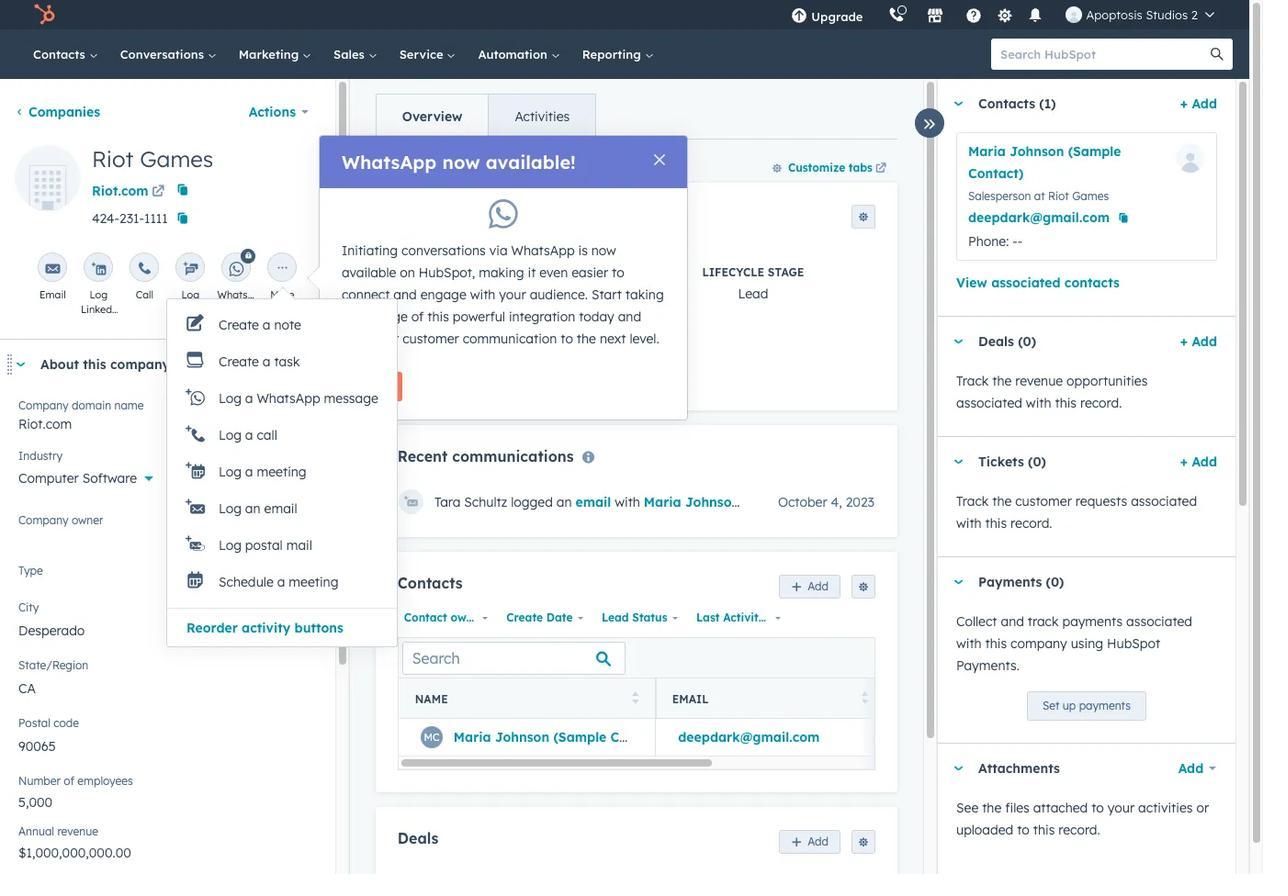 Task type: locate. For each thing, give the bounding box(es) containing it.
track
[[957, 373, 989, 390], [957, 494, 989, 510]]

with right email link
[[615, 494, 641, 511]]

this down engage
[[428, 309, 449, 325]]

1 vertical spatial activity
[[723, 611, 766, 625]]

0 vertical spatial and
[[394, 287, 417, 303]]

whatsapp up the "even"
[[511, 243, 575, 259]]

marketplaces button
[[917, 0, 955, 29]]

0 vertical spatial deepdark@gmail.com link
[[969, 207, 1110, 229]]

3 + add button from the top
[[1181, 451, 1218, 473]]

riot.com up "424-231-1111" at the left top of page
[[92, 183, 149, 199]]

1111
[[144, 210, 168, 227]]

company down about
[[18, 399, 69, 413]]

0 vertical spatial deals
[[979, 334, 1015, 350]]

track down tickets
[[957, 494, 989, 510]]

task
[[274, 354, 300, 370]]

johnson left the 'october' on the bottom right of page
[[686, 494, 740, 511]]

create inside popup button
[[507, 611, 543, 625]]

1 horizontal spatial customer
[[1016, 494, 1073, 510]]

software
[[82, 471, 137, 487]]

the for deals (0)
[[993, 373, 1012, 390]]

log up the sms
[[182, 289, 200, 301]]

3 caret image from the top
[[953, 767, 964, 772]]

1 horizontal spatial contacts
[[398, 575, 463, 593]]

of down engage
[[412, 309, 424, 325]]

press to sort. image for email
[[862, 692, 869, 705]]

track for track the revenue opportunities associated with this record.
[[957, 373, 989, 390]]

using
[[1071, 636, 1104, 653]]

hubspot,
[[419, 265, 475, 281]]

edt
[[572, 286, 596, 303]]

view
[[957, 275, 988, 291]]

activities button
[[488, 95, 596, 139]]

1 vertical spatial maria
[[644, 494, 682, 511]]

now up data highlights
[[443, 151, 480, 174]]

a left "task" on the left top
[[263, 354, 271, 370]]

payments inside collect and track payments associated with this company using hubspot payments.
[[1063, 614, 1123, 630]]

1 company from the top
[[18, 399, 69, 413]]

about
[[40, 357, 79, 373]]

now
[[443, 151, 480, 174], [592, 243, 617, 259]]

this
[[428, 309, 449, 325], [83, 357, 106, 373], [1056, 395, 1077, 412], [986, 516, 1008, 532], [986, 636, 1008, 653], [1034, 823, 1055, 839]]

no owner button
[[18, 511, 317, 541]]

1 horizontal spatial maria
[[644, 494, 682, 511]]

1 horizontal spatial press to sort. image
[[862, 692, 869, 705]]

1 + add button from the top
[[1181, 93, 1218, 115]]

your inside see the files attached to your activities or uploaded to this record.
[[1108, 801, 1135, 817]]

call image
[[137, 262, 152, 277]]

your down advantage
[[372, 331, 399, 347]]

with up "powerful"
[[470, 287, 496, 303]]

meeting down mail
[[289, 574, 339, 591]]

caret image left about
[[15, 363, 26, 367]]

last down "powerful"
[[460, 335, 488, 349]]

menu containing apoptosis studios 2
[[779, 0, 1228, 29]]

2 company from the top
[[18, 514, 69, 528]]

activity inside popup button
[[723, 611, 766, 625]]

1 add button from the top
[[780, 575, 841, 599]]

set up payments link
[[1028, 692, 1147, 721]]

associated for track the customer requests associated with this record.
[[1132, 494, 1198, 510]]

company inside the company owner no owner
[[18, 514, 69, 528]]

track down deals (0)
[[957, 373, 989, 390]]

1 vertical spatial + add
[[1181, 334, 1218, 350]]

associated for collect and track payments associated with this company using hubspot payments.
[[1127, 614, 1193, 630]]

whatsapp inside initiating conversations via whatsapp is now available on hubspot, making it even easier to connect and engage with your audience. start taking advantage of this powerful integration today and take your customer communication to the next level.
[[511, 243, 575, 259]]

maria johnson (sample contact) down "search" search field
[[454, 730, 666, 746]]

meeting inside button
[[289, 574, 339, 591]]

the inside see the files attached to your activities or uploaded to this record.
[[983, 801, 1002, 817]]

add button for deals
[[780, 830, 841, 854]]

with inside track the revenue opportunities associated with this record.
[[1027, 395, 1052, 412]]

2 vertical spatial maria johnson (sample contact) link
[[454, 730, 666, 746]]

view associated contacts link
[[957, 272, 1120, 294]]

got
[[358, 380, 377, 393]]

1 vertical spatial customer
[[1016, 494, 1073, 510]]

caret image inside about this company dropdown button
[[15, 363, 26, 367]]

log inside "button"
[[219, 501, 242, 517]]

0 horizontal spatial and
[[394, 287, 417, 303]]

log for log sms
[[182, 289, 200, 301]]

maria johnson (sample contact) link for deepdark@gmail.com
[[454, 730, 666, 746]]

caret image inside deals (0) dropdown button
[[953, 340, 964, 344]]

it
[[528, 265, 536, 281], [380, 380, 387, 393]]

games up riot.com link
[[140, 145, 214, 173]]

menu
[[779, 0, 1228, 29], [167, 307, 397, 640]]

0 vertical spatial games
[[140, 145, 214, 173]]

0 horizontal spatial press to sort. image
[[633, 692, 640, 705]]

owner right contact
[[451, 611, 485, 625]]

this up the payments.
[[986, 636, 1008, 653]]

caret image up see
[[953, 767, 964, 772]]

a left call
[[245, 427, 253, 444]]

initiating conversations via whatsapp is now available on hubspot, making it even easier to connect and engage with your audience. start taking advantage of this powerful integration today and take your customer communication to the next level.
[[342, 243, 664, 347]]

type
[[18, 564, 43, 578]]

3 + add from the top
[[1181, 454, 1218, 471]]

0 horizontal spatial maria
[[454, 730, 491, 746]]

meeting inside button
[[257, 464, 307, 481]]

schedule a meeting button
[[167, 564, 397, 601]]

a
[[263, 317, 271, 334], [263, 354, 271, 370], [245, 391, 253, 407], [245, 427, 253, 444], [245, 464, 253, 481], [277, 574, 285, 591]]

Search search field
[[402, 642, 626, 675]]

0 vertical spatial contacts
[[33, 47, 89, 62]]

(0) up track
[[1046, 574, 1065, 591]]

a for log a call
[[245, 427, 253, 444]]

1 vertical spatial track
[[957, 494, 989, 510]]

1 vertical spatial maria johnson (sample contact) link
[[644, 494, 856, 511]]

log inside button
[[219, 538, 242, 554]]

maria johnson (sample contact) link for view associated contacts
[[969, 143, 1122, 182]]

got it button
[[342, 372, 402, 402]]

2 press to sort. image from the left
[[862, 692, 869, 705]]

caret image inside payments (0) dropdown button
[[953, 580, 964, 585]]

a left note
[[263, 317, 271, 334]]

+ add for tickets (0)
[[1181, 454, 1218, 471]]

record. down attached
[[1059, 823, 1101, 839]]

lead inside popup button
[[602, 611, 629, 625]]

customer down engage
[[403, 331, 459, 347]]

lifecycle stage lead
[[703, 266, 805, 303]]

2 vertical spatial (sample
[[554, 730, 607, 746]]

0 vertical spatial meeting
[[257, 464, 307, 481]]

1 horizontal spatial press to sort. element
[[862, 692, 869, 707]]

(0) inside dropdown button
[[1046, 574, 1065, 591]]

lead left status at the right bottom of the page
[[602, 611, 629, 625]]

menu item
[[876, 0, 880, 29]]

1 press to sort. element from the left
[[633, 692, 640, 707]]

this inside track the customer requests associated with this record.
[[986, 516, 1008, 532]]

1 horizontal spatial your
[[499, 287, 526, 303]]

and
[[394, 287, 417, 303], [618, 309, 642, 325], [1001, 614, 1025, 630]]

City text field
[[18, 612, 317, 649]]

company up name
[[110, 357, 170, 373]]

create up create a task
[[219, 317, 259, 334]]

deals inside dropdown button
[[979, 334, 1015, 350]]

2 + add from the top
[[1181, 334, 1218, 350]]

and inside collect and track payments associated with this company using hubspot payments.
[[1001, 614, 1025, 630]]

0 horizontal spatial deepdark@gmail.com
[[679, 730, 820, 746]]

next
[[600, 331, 626, 347]]

1 caret image from the top
[[953, 102, 964, 106]]

take
[[342, 331, 368, 347]]

0 vertical spatial caret image
[[953, 102, 964, 106]]

lead inside lifecycle stage lead
[[738, 286, 769, 303]]

menu containing create a note
[[167, 307, 397, 640]]

1 vertical spatial johnson
[[686, 494, 740, 511]]

0 vertical spatial (sample
[[1069, 143, 1122, 160]]

phone: --
[[969, 233, 1023, 250]]

revenue inside track the revenue opportunities associated with this record.
[[1016, 373, 1064, 390]]

log for log a call
[[219, 427, 242, 444]]

0 vertical spatial revenue
[[1016, 373, 1064, 390]]

2 vertical spatial record.
[[1059, 823, 1101, 839]]

(0) inside "dropdown button"
[[1028, 454, 1047, 471]]

customer inside track the customer requests associated with this record.
[[1016, 494, 1073, 510]]

with for collect and track payments associated with this company using hubspot payments.
[[957, 636, 982, 653]]

2 track from the top
[[957, 494, 989, 510]]

name
[[415, 693, 448, 706]]

apoptosis studios 2
[[1087, 7, 1199, 22]]

johnson inside maria johnson (sample contact)
[[1010, 143, 1065, 160]]

0 vertical spatial of
[[412, 309, 424, 325]]

maria johnson (sample contact) link
[[969, 143, 1122, 182], [644, 494, 856, 511], [454, 730, 666, 746]]

1 vertical spatial and
[[618, 309, 642, 325]]

contacts for contacts "link"
[[33, 47, 89, 62]]

1 vertical spatial last activity date
[[697, 611, 795, 625]]

your down making
[[499, 287, 526, 303]]

1 vertical spatial + add button
[[1181, 331, 1218, 353]]

2 add button from the top
[[780, 830, 841, 854]]

customer inside initiating conversations via whatsapp is now available on hubspot, making it even easier to connect and engage with your audience. start taking advantage of this powerful integration today and take your customer communication to the next level.
[[403, 331, 459, 347]]

overview button
[[377, 95, 488, 139]]

status
[[633, 611, 668, 625]]

0 vertical spatial company
[[18, 399, 69, 413]]

the inside track the revenue opportunities associated with this record.
[[993, 373, 1012, 390]]

about this company
[[40, 357, 170, 373]]

company inside company domain name riot.com
[[18, 399, 69, 413]]

schedule
[[219, 574, 274, 591]]

log down log a call
[[219, 464, 242, 481]]

revenue right the annual
[[57, 825, 98, 839]]

caret image for tickets (0)
[[953, 460, 964, 465]]

0 vertical spatial johnson
[[1010, 143, 1065, 160]]

of right number
[[64, 775, 74, 789]]

record. down opportunities
[[1081, 395, 1123, 412]]

meeting for log a meeting
[[257, 464, 307, 481]]

the down today
[[577, 331, 596, 347]]

riot games
[[92, 145, 214, 173]]

hubspot
[[1107, 636, 1161, 653]]

email down the 'log a meeting' button
[[264, 501, 297, 517]]

caret image
[[953, 340, 964, 344], [15, 363, 26, 367], [953, 460, 964, 465]]

deals for deals
[[398, 830, 439, 848]]

navigation
[[376, 94, 597, 140]]

0 horizontal spatial last activity date
[[460, 335, 580, 349]]

caret image for about this company
[[15, 363, 26, 367]]

0 horizontal spatial revenue
[[57, 825, 98, 839]]

log left call
[[219, 427, 242, 444]]

record. inside track the revenue opportunities associated with this record.
[[1081, 395, 1123, 412]]

the inside initiating conversations via whatsapp is now available on hubspot, making it even easier to connect and engage with your audience. start taking advantage of this powerful integration today and take your customer communication to the next level.
[[577, 331, 596, 347]]

sales link
[[323, 29, 388, 79]]

2 + from the top
[[1181, 334, 1188, 350]]

0 horizontal spatial an
[[245, 501, 261, 517]]

(0) up track the revenue opportunities associated with this record.
[[1019, 334, 1037, 350]]

customer down the tickets (0) "dropdown button"
[[1016, 494, 1073, 510]]

contacts down 'hubspot' link
[[33, 47, 89, 62]]

3 + from the top
[[1181, 454, 1188, 471]]

0 vertical spatial customer
[[403, 331, 459, 347]]

1 vertical spatial contact)
[[801, 494, 856, 511]]

link opens in a new window image
[[152, 182, 165, 204], [152, 186, 165, 199]]

maria johnson (sample contact) up at
[[969, 143, 1122, 182]]

the inside track the customer requests associated with this record.
[[993, 494, 1012, 510]]

log down log a meeting
[[219, 501, 242, 517]]

contacts left the (1)
[[979, 96, 1036, 112]]

reporting
[[582, 47, 645, 62]]

0 horizontal spatial last
[[460, 335, 488, 349]]

0 vertical spatial lead
[[738, 286, 769, 303]]

associated up hubspot
[[1127, 614, 1193, 630]]

and down on
[[394, 287, 417, 303]]

contact)
[[969, 165, 1024, 182], [801, 494, 856, 511], [611, 730, 666, 746]]

1 horizontal spatial games
[[1073, 189, 1110, 203]]

2 - from the left
[[1018, 233, 1023, 250]]

2 horizontal spatial johnson
[[1010, 143, 1065, 160]]

company down computer
[[18, 514, 69, 528]]

company inside collect and track payments associated with this company using hubspot payments.
[[1011, 636, 1068, 653]]

associated inside track the customer requests associated with this record.
[[1132, 494, 1198, 510]]

2 vertical spatial + add
[[1181, 454, 1218, 471]]

0 horizontal spatial lead
[[602, 611, 629, 625]]

payments right the "up"
[[1080, 699, 1131, 713]]

0 vertical spatial + add button
[[1181, 93, 1218, 115]]

0 vertical spatial payments
[[1063, 614, 1123, 630]]

1 + from the top
[[1181, 96, 1188, 112]]

of inside initiating conversations via whatsapp is now available on hubspot, making it even easier to connect and engage with your audience. start taking advantage of this powerful integration today and take your customer communication to the next level.
[[412, 309, 424, 325]]

record. up payments (0)
[[1011, 516, 1053, 532]]

maria inside maria johnson (sample contact)
[[969, 143, 1006, 160]]

+ add for contacts (1)
[[1181, 96, 1218, 112]]

caret image for contacts
[[953, 102, 964, 106]]

company down track
[[1011, 636, 1068, 653]]

create down create a note
[[219, 354, 259, 370]]

1 horizontal spatial of
[[412, 309, 424, 325]]

search image
[[1211, 48, 1224, 61]]

press to sort. element
[[633, 692, 640, 707], [862, 692, 869, 707]]

activity
[[242, 621, 291, 637]]

(0) right tickets
[[1028, 454, 1047, 471]]

State/Region text field
[[18, 670, 317, 707]]

last activity date inside popup button
[[697, 611, 795, 625]]

1 - from the left
[[1013, 233, 1018, 250]]

1 horizontal spatial riot.com
[[92, 183, 149, 199]]

activities
[[515, 108, 570, 125]]

an down log a meeting
[[245, 501, 261, 517]]

0 vertical spatial record.
[[1081, 395, 1123, 412]]

Search HubSpot search field
[[992, 39, 1217, 70]]

2 horizontal spatial and
[[1001, 614, 1025, 630]]

deepdark@gmail.com
[[969, 210, 1110, 226], [679, 730, 820, 746]]

computer software button
[[18, 460, 317, 491]]

0 vertical spatial +
[[1181, 96, 1188, 112]]

to down integration
[[561, 331, 573, 347]]

(0)
[[1019, 334, 1037, 350], [1028, 454, 1047, 471], [1046, 574, 1065, 591]]

(0) inside dropdown button
[[1019, 334, 1037, 350]]

owner inside popup button
[[451, 611, 485, 625]]

associated right requests
[[1132, 494, 1198, 510]]

contacts
[[33, 47, 89, 62], [979, 96, 1036, 112], [398, 575, 463, 593]]

record. inside track the customer requests associated with this record.
[[1011, 516, 1053, 532]]

payments up the using
[[1063, 614, 1123, 630]]

payments
[[979, 574, 1043, 591]]

a up log a call
[[245, 391, 253, 407]]

with for track the customer requests associated with this record.
[[957, 516, 982, 532]]

0 horizontal spatial johnson
[[495, 730, 550, 746]]

1 track from the top
[[957, 373, 989, 390]]

log up log a call
[[219, 391, 242, 407]]

whatsapp image
[[229, 262, 244, 277]]

contacts inside dropdown button
[[979, 96, 1036, 112]]

1 horizontal spatial lead
[[738, 286, 769, 303]]

stage
[[768, 266, 805, 280]]

caret image up collect
[[953, 580, 964, 585]]

create inside create date 10/19/2023 11:09 am edt
[[482, 266, 525, 280]]

riot.com link
[[92, 176, 168, 204]]

whatsapp up data
[[342, 151, 437, 174]]

0 horizontal spatial deals
[[398, 830, 439, 848]]

2 vertical spatial and
[[1001, 614, 1025, 630]]

log inside log sms
[[182, 289, 200, 301]]

this down opportunities
[[1056, 395, 1077, 412]]

an left email link
[[557, 494, 572, 511]]

associated down phone: --
[[992, 275, 1061, 291]]

log linkedin message image
[[91, 262, 106, 277]]

1 press to sort. image from the left
[[633, 692, 640, 705]]

associated inside track the revenue opportunities associated with this record.
[[957, 395, 1023, 412]]

your
[[499, 287, 526, 303], [372, 331, 399, 347], [1108, 801, 1135, 817]]

2 press to sort. element from the left
[[862, 692, 869, 707]]

1 horizontal spatial email
[[673, 693, 709, 706]]

or
[[1197, 801, 1210, 817]]

0 vertical spatial maria johnson (sample contact) link
[[969, 143, 1122, 182]]

lifecycle
[[703, 266, 765, 280]]

email image
[[45, 262, 60, 277]]

2 vertical spatial your
[[1108, 801, 1135, 817]]

it right got
[[380, 380, 387, 393]]

associated inside collect and track payments associated with this company using hubspot payments.
[[1127, 614, 1193, 630]]

communications
[[452, 448, 574, 466]]

(0) for tickets (0)
[[1028, 454, 1047, 471]]

to
[[612, 265, 625, 281], [561, 331, 573, 347], [1092, 801, 1105, 817], [1018, 823, 1030, 839]]

track inside track the customer requests associated with this record.
[[957, 494, 989, 510]]

this up payments
[[986, 516, 1008, 532]]

2 horizontal spatial maria
[[969, 143, 1006, 160]]

set up payments
[[1043, 699, 1131, 713]]

0 horizontal spatial email
[[40, 289, 66, 301]]

johnson down "search" search field
[[495, 730, 550, 746]]

1 horizontal spatial maria johnson (sample contact)
[[969, 143, 1122, 182]]

(sample inside maria johnson (sample contact)
[[1069, 143, 1122, 160]]

lead
[[738, 286, 769, 303], [602, 611, 629, 625]]

0 horizontal spatial press to sort. element
[[633, 692, 640, 707]]

2 caret image from the top
[[953, 580, 964, 585]]

0 vertical spatial contact)
[[969, 165, 1024, 182]]

close image
[[654, 154, 665, 165]]

to down files
[[1018, 823, 1030, 839]]

whatsapp down whatsapp image
[[217, 289, 267, 301]]

riot up riot.com link
[[92, 145, 134, 173]]

an
[[557, 494, 572, 511], [245, 501, 261, 517]]

riot right at
[[1049, 189, 1070, 203]]

0 horizontal spatial (sample
[[554, 730, 607, 746]]

service
[[400, 47, 447, 62]]

0 vertical spatial track
[[957, 373, 989, 390]]

+ add for deals (0)
[[1181, 334, 1218, 350]]

contacts for contacts (1)
[[979, 96, 1036, 112]]

0 horizontal spatial company
[[110, 357, 170, 373]]

navigation containing overview
[[376, 94, 597, 140]]

caret image left contacts (1)
[[953, 102, 964, 106]]

0 horizontal spatial menu
[[167, 307, 397, 640]]

0 vertical spatial activity
[[492, 335, 548, 349]]

city
[[18, 601, 39, 615]]

press to sort. image for name
[[633, 692, 640, 705]]

date
[[529, 266, 558, 280], [551, 335, 580, 349], [547, 611, 573, 625], [769, 611, 795, 625]]

1 horizontal spatial activity
[[723, 611, 766, 625]]

0 horizontal spatial email
[[264, 501, 297, 517]]

lead down lifecycle
[[738, 286, 769, 303]]

now right is
[[592, 243, 617, 259]]

a down log a call
[[245, 464, 253, 481]]

Annual revenue text field
[[18, 836, 317, 866]]

with down tickets
[[957, 516, 982, 532]]

2 vertical spatial + add button
[[1181, 451, 1218, 473]]

johnson up salesperson at riot games
[[1010, 143, 1065, 160]]

with inside collect and track payments associated with this company using hubspot payments.
[[957, 636, 982, 653]]

and left track
[[1001, 614, 1025, 630]]

log left postal
[[219, 538, 242, 554]]

deepdark@gmail.com link
[[969, 207, 1110, 229], [679, 730, 820, 746]]

1 horizontal spatial revenue
[[1016, 373, 1064, 390]]

and up level.
[[618, 309, 642, 325]]

caret image inside contacts (1) dropdown button
[[953, 102, 964, 106]]

help button
[[959, 0, 990, 29]]

owner down 'computer software'
[[72, 514, 103, 528]]

+ for tickets (0)
[[1181, 454, 1188, 471]]

it up 11:09
[[528, 265, 536, 281]]

games right at
[[1073, 189, 1110, 203]]

1 vertical spatial contacts
[[979, 96, 1036, 112]]

create down via
[[482, 266, 525, 280]]

upgrade image
[[792, 8, 808, 25]]

available
[[342, 265, 396, 281]]

1 vertical spatial riot.com
[[18, 416, 72, 433]]

with inside track the customer requests associated with this record.
[[957, 516, 982, 532]]

the down deals (0)
[[993, 373, 1012, 390]]

1 + add from the top
[[1181, 96, 1218, 112]]

a right schedule
[[277, 574, 285, 591]]

this inside collect and track payments associated with this company using hubspot payments.
[[986, 636, 1008, 653]]

a for log a whatsapp message
[[245, 391, 253, 407]]

contacts inside "link"
[[33, 47, 89, 62]]

1 horizontal spatial deepdark@gmail.com
[[969, 210, 1110, 226]]

revenue down deals (0) dropdown button
[[1016, 373, 1064, 390]]

caret image for deals (0)
[[953, 340, 964, 344]]

the for attachments
[[983, 801, 1002, 817]]

track inside track the revenue opportunities associated with this record.
[[957, 373, 989, 390]]

caret image left deals (0)
[[953, 340, 964, 344]]

company for riot.com
[[18, 399, 69, 413]]

log for log a meeting
[[219, 464, 242, 481]]

available!
[[486, 151, 576, 174]]

2 vertical spatial +
[[1181, 454, 1188, 471]]

0 vertical spatial riot
[[92, 145, 134, 173]]

riot.com up industry
[[18, 416, 72, 433]]

collect and track payments associated with this company using hubspot payments.
[[957, 614, 1193, 675]]

your left activities
[[1108, 801, 1135, 817]]

message
[[324, 391, 379, 407]]

october 4, 2023
[[778, 494, 875, 511]]

the down tickets
[[993, 494, 1012, 510]]

a for create a note
[[263, 317, 271, 334]]

2 vertical spatial caret image
[[953, 460, 964, 465]]

1 vertical spatial company
[[18, 514, 69, 528]]

revenue
[[1016, 373, 1064, 390], [57, 825, 98, 839]]

associated up tickets
[[957, 395, 1023, 412]]

1 vertical spatial record.
[[1011, 516, 1053, 532]]

with up the tickets (0) "dropdown button"
[[1027, 395, 1052, 412]]

contacts
[[1065, 275, 1120, 291]]

with inside initiating conversations via whatsapp is now available on hubspot, making it even easier to connect and engage with your audience. start taking advantage of this powerful integration today and take your customer communication to the next level.
[[470, 287, 496, 303]]

record. inside see the files attached to your activities or uploaded to this record.
[[1059, 823, 1101, 839]]

set
[[1043, 699, 1060, 713]]

recent communications
[[398, 448, 574, 466]]

with for tara schultz logged an email with maria johnson (sample contact)
[[615, 494, 641, 511]]

1 horizontal spatial johnson
[[686, 494, 740, 511]]

this down attached
[[1034, 823, 1055, 839]]

whatsapp down "task" on the left top
[[257, 391, 320, 407]]

1 horizontal spatial riot
[[1049, 189, 1070, 203]]

1 vertical spatial riot
[[1049, 189, 1070, 203]]

1 horizontal spatial last
[[697, 611, 720, 625]]

create up "search" search field
[[507, 611, 543, 625]]

last right status at the right bottom of the page
[[697, 611, 720, 625]]

a inside button
[[277, 574, 285, 591]]

1 horizontal spatial email
[[576, 494, 611, 511]]

maria right email link
[[644, 494, 682, 511]]

name
[[114, 399, 144, 413]]

to right attached
[[1092, 801, 1105, 817]]

2 + add button from the top
[[1181, 331, 1218, 353]]

caret image
[[953, 102, 964, 106], [953, 580, 964, 585], [953, 767, 964, 772]]

it inside initiating conversations via whatsapp is now available on hubspot, making it even easier to connect and engage with your audience. start taking advantage of this powerful integration today and take your customer communication to the next level.
[[528, 265, 536, 281]]

owner for contact owner
[[451, 611, 485, 625]]

caret image inside the tickets (0) "dropdown button"
[[953, 460, 964, 465]]

it inside button
[[380, 380, 387, 393]]

press to sort. image
[[633, 692, 640, 705], [862, 692, 869, 705]]



Task type: vqa. For each thing, say whether or not it's contained in the screenshot.
General link
no



Task type: describe. For each thing, give the bounding box(es) containing it.
whatsapp inside button
[[257, 391, 320, 407]]

apoptosis
[[1087, 7, 1143, 22]]

industry
[[18, 449, 63, 463]]

october
[[778, 494, 828, 511]]

caret image inside 'attachments' "dropdown button"
[[953, 767, 964, 772]]

owner for company owner no owner
[[72, 514, 103, 528]]

service link
[[388, 29, 467, 79]]

payments (0) button
[[938, 558, 1210, 608]]

associated for track the revenue opportunities associated with this record.
[[957, 395, 1023, 412]]

settings image
[[997, 8, 1014, 24]]

track the revenue opportunities associated with this record.
[[957, 373, 1148, 412]]

create date 10/19/2023 11:09 am edt
[[444, 266, 596, 303]]

sales
[[334, 47, 368, 62]]

via
[[490, 243, 508, 259]]

track for track the customer requests associated with this record.
[[957, 494, 989, 510]]

integration
[[509, 309, 576, 325]]

a for schedule a meeting
[[277, 574, 285, 591]]

meeting for schedule a meeting
[[289, 574, 339, 591]]

create for task
[[219, 354, 259, 370]]

press to sort. element for name
[[633, 692, 640, 707]]

0 vertical spatial email
[[40, 289, 66, 301]]

code
[[54, 717, 79, 731]]

1 horizontal spatial and
[[618, 309, 642, 325]]

lead status
[[602, 611, 668, 625]]

create a task button
[[167, 344, 397, 381]]

up
[[1063, 699, 1077, 713]]

this inside track the revenue opportunities associated with this record.
[[1056, 395, 1077, 412]]

requests
[[1076, 494, 1128, 510]]

employees
[[77, 775, 133, 789]]

data
[[398, 205, 434, 223]]

424-
[[92, 210, 119, 227]]

with for track the revenue opportunities associated with this record.
[[1027, 395, 1052, 412]]

1 horizontal spatial contact)
[[801, 494, 856, 511]]

2 vertical spatial contact)
[[611, 730, 666, 746]]

calling icon button
[[882, 3, 913, 27]]

an inside "button"
[[245, 501, 261, 517]]

tara
[[435, 494, 461, 511]]

2 link opens in a new window image from the top
[[152, 186, 165, 199]]

tickets (0)
[[979, 454, 1047, 471]]

1 vertical spatial deepdark@gmail.com link
[[679, 730, 820, 746]]

(0) for deals (0)
[[1019, 334, 1037, 350]]

email inside log an email "button"
[[264, 501, 297, 517]]

recent
[[398, 448, 448, 466]]

(0) for payments (0)
[[1046, 574, 1065, 591]]

contact) inside maria johnson (sample contact)
[[969, 165, 1024, 182]]

call
[[136, 289, 153, 301]]

on
[[400, 265, 415, 281]]

log for log an email
[[219, 501, 242, 517]]

contact owner
[[404, 611, 485, 625]]

taking
[[626, 287, 664, 303]]

settings link
[[994, 5, 1017, 24]]

calling icon image
[[889, 7, 906, 24]]

create for note
[[219, 317, 259, 334]]

1 vertical spatial of
[[64, 775, 74, 789]]

2 vertical spatial maria
[[454, 730, 491, 746]]

collect
[[957, 614, 998, 630]]

create a task
[[219, 354, 300, 370]]

date inside create date 10/19/2023 11:09 am edt
[[529, 266, 558, 280]]

Postal code text field
[[18, 728, 317, 765]]

attachments button
[[938, 744, 1160, 794]]

424-231-1111
[[92, 210, 168, 227]]

0 vertical spatial riot.com
[[92, 183, 149, 199]]

record. for revenue
[[1081, 395, 1123, 412]]

marketing link
[[228, 29, 323, 79]]

press to sort. element for email
[[862, 692, 869, 707]]

0 horizontal spatial riot
[[92, 145, 134, 173]]

state/region
[[18, 659, 88, 673]]

activities
[[1139, 801, 1193, 817]]

deepdark@gmail.com for the rightmost deepdark@gmail.com link
[[969, 210, 1110, 226]]

about this company button
[[0, 340, 317, 390]]

log a whatsapp message
[[219, 391, 379, 407]]

hubspot link
[[22, 4, 69, 26]]

a for log a meeting
[[245, 464, 253, 481]]

tara schultz logged an email with maria johnson (sample contact)
[[435, 494, 856, 511]]

level.
[[630, 331, 660, 347]]

conversations
[[402, 243, 486, 259]]

record. for customer
[[1011, 516, 1053, 532]]

log postal mail
[[219, 538, 312, 554]]

marketplaces image
[[928, 8, 944, 25]]

1 horizontal spatial (sample
[[744, 494, 797, 511]]

contacts link
[[22, 29, 109, 79]]

+ for deals (0)
[[1181, 334, 1188, 350]]

+ add button for contacts (1)
[[1181, 93, 1218, 115]]

tickets (0) button
[[938, 437, 1173, 487]]

search button
[[1202, 39, 1233, 70]]

start
[[592, 287, 622, 303]]

1 vertical spatial payments
[[1080, 699, 1131, 713]]

log a call button
[[167, 417, 397, 454]]

create date
[[507, 611, 573, 625]]

actions
[[249, 104, 296, 120]]

owner right no
[[40, 521, 77, 538]]

notifications image
[[1028, 8, 1045, 25]]

create for 10/19/2023
[[482, 266, 525, 280]]

sms
[[180, 303, 201, 316]]

opportunities
[[1067, 373, 1148, 390]]

attachments
[[979, 761, 1061, 778]]

company inside dropdown button
[[110, 357, 170, 373]]

2 vertical spatial contacts
[[398, 575, 463, 593]]

logged
[[511, 494, 553, 511]]

caret image for payments
[[953, 580, 964, 585]]

automation
[[478, 47, 551, 62]]

phone:
[[969, 233, 1010, 250]]

company for owner
[[18, 514, 69, 528]]

attached
[[1034, 801, 1088, 817]]

+ for contacts (1)
[[1181, 96, 1188, 112]]

add button
[[1167, 751, 1218, 788]]

reporting link
[[571, 29, 665, 79]]

apoptosis studios 2 button
[[1056, 0, 1226, 29]]

deals for deals (0)
[[979, 334, 1015, 350]]

log for log a whatsapp message
[[219, 391, 242, 407]]

connect
[[342, 287, 390, 303]]

advantage
[[342, 309, 408, 325]]

more image
[[275, 262, 290, 277]]

+ add button for deals (0)
[[1181, 331, 1218, 353]]

whatsapp now available!
[[342, 151, 576, 174]]

this inside see the files attached to your activities or uploaded to this record.
[[1034, 823, 1055, 839]]

today
[[579, 309, 615, 325]]

231-
[[119, 210, 144, 227]]

+ add button for tickets (0)
[[1181, 451, 1218, 473]]

see the files attached to your activities or uploaded to this record.
[[957, 801, 1210, 839]]

add inside popup button
[[1179, 761, 1204, 778]]

even
[[540, 265, 568, 281]]

payments (0)
[[979, 574, 1065, 591]]

track the customer requests associated with this record.
[[957, 494, 1198, 532]]

tara schultz image
[[1067, 6, 1083, 23]]

0 horizontal spatial games
[[140, 145, 214, 173]]

postal code
[[18, 717, 79, 731]]

to up start
[[612, 265, 625, 281]]

1 horizontal spatial deepdark@gmail.com link
[[969, 207, 1110, 229]]

log sms image
[[183, 262, 198, 277]]

help image
[[966, 8, 983, 25]]

last inside popup button
[[697, 611, 720, 625]]

view associated contacts
[[957, 275, 1120, 291]]

annual revenue
[[18, 825, 98, 839]]

1 horizontal spatial an
[[557, 494, 572, 511]]

reorder activity buttons button
[[175, 618, 356, 640]]

1 link opens in a new window image from the top
[[152, 182, 165, 204]]

1 vertical spatial maria johnson (sample contact)
[[454, 730, 666, 746]]

log postal mail button
[[167, 528, 397, 564]]

0 vertical spatial now
[[443, 151, 480, 174]]

create date button
[[500, 607, 588, 631]]

2 vertical spatial johnson
[[495, 730, 550, 746]]

11:09
[[516, 286, 545, 303]]

companies
[[28, 104, 100, 120]]

the for tickets (0)
[[993, 494, 1012, 510]]

hubspot image
[[33, 4, 55, 26]]

contact
[[404, 611, 447, 625]]

postal
[[18, 717, 50, 731]]

add button for contacts
[[780, 575, 841, 599]]

this inside initiating conversations via whatsapp is now available on hubspot, making it even easier to connect and engage with your audience. start taking advantage of this powerful integration today and take your customer communication to the next level.
[[428, 309, 449, 325]]

more
[[270, 289, 295, 301]]

schultz
[[464, 494, 508, 511]]

this inside dropdown button
[[83, 357, 106, 373]]

0 vertical spatial last
[[460, 335, 488, 349]]

riot.com inside company domain name riot.com
[[18, 416, 72, 433]]

1 vertical spatial your
[[372, 331, 399, 347]]

overview
[[402, 108, 463, 125]]

log for log postal mail
[[219, 538, 242, 554]]

1 vertical spatial revenue
[[57, 825, 98, 839]]

a for create a task
[[263, 354, 271, 370]]

now inside initiating conversations via whatsapp is now available on hubspot, making it even easier to connect and engage with your audience. start taking advantage of this powerful integration today and take your customer communication to the next level.
[[592, 243, 617, 259]]

Number of employees text field
[[18, 786, 317, 815]]

deepdark@gmail.com for deepdark@gmail.com link to the bottom
[[679, 730, 820, 746]]

reorder activity buttons
[[187, 621, 344, 637]]

0 vertical spatial maria johnson (sample contact)
[[969, 143, 1122, 182]]

uploaded
[[957, 823, 1014, 839]]

communication
[[463, 331, 557, 347]]

number of employees
[[18, 775, 133, 789]]

call
[[257, 427, 277, 444]]



